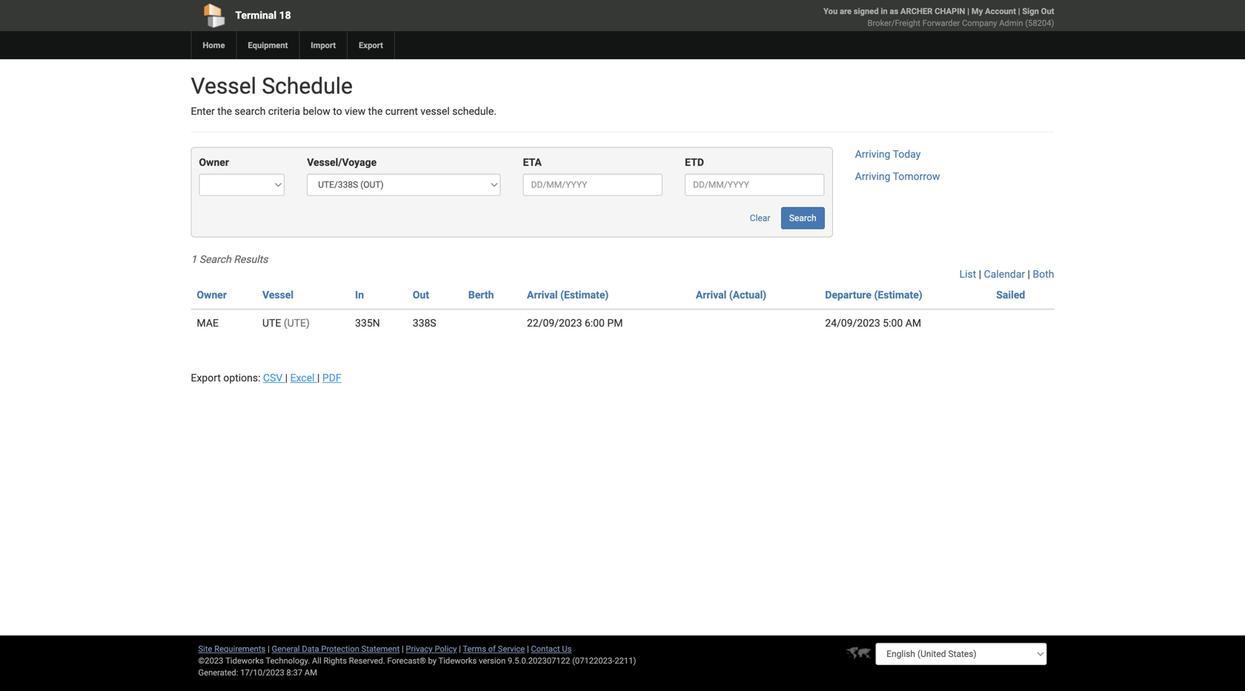 Task type: vqa. For each thing, say whether or not it's contained in the screenshot.
Out "LINK"
yes



Task type: locate. For each thing, give the bounding box(es) containing it.
| right csv
[[285, 372, 288, 384]]

statement
[[361, 644, 400, 654]]

am right 5:00
[[905, 317, 921, 329]]

1 horizontal spatial vessel
[[262, 289, 294, 301]]

all
[[312, 656, 321, 666]]

terminal
[[235, 9, 277, 21]]

out up 338s
[[413, 289, 429, 301]]

arrival left (actual)
[[696, 289, 727, 301]]

berth
[[468, 289, 494, 301]]

owner down 'enter'
[[199, 156, 229, 169]]

8:37
[[286, 668, 302, 678]]

1 vertical spatial out
[[413, 289, 429, 301]]

(estimate)
[[560, 289, 609, 301], [874, 289, 922, 301]]

1 search results list | calendar | both
[[191, 253, 1054, 280]]

search inside 1 search results list | calendar | both
[[199, 253, 231, 266]]

0 vertical spatial export
[[359, 40, 383, 50]]

terminal 18
[[235, 9, 291, 21]]

out
[[1041, 6, 1054, 16], [413, 289, 429, 301]]

vessel
[[421, 105, 450, 117]]

out inside you are signed in as archer chapin | my account | sign out broker/freight forwarder company admin (58204)
[[1041, 6, 1054, 16]]

338s
[[413, 317, 436, 329]]

1 vertical spatial vessel
[[262, 289, 294, 301]]

sign
[[1022, 6, 1039, 16]]

1 arrival from the left
[[527, 289, 558, 301]]

am down all
[[305, 668, 317, 678]]

0 vertical spatial arriving
[[855, 148, 890, 160]]

0 horizontal spatial search
[[199, 253, 231, 266]]

1 the from the left
[[217, 105, 232, 117]]

search
[[789, 213, 817, 223], [199, 253, 231, 266]]

335n
[[355, 317, 380, 329]]

sailed
[[996, 289, 1025, 301]]

vessel schedule enter the search criteria below to view the current vessel schedule.
[[191, 73, 497, 117]]

arriving up "arriving tomorrow"
[[855, 148, 890, 160]]

search right clear button
[[789, 213, 817, 223]]

admin
[[999, 18, 1023, 28]]

search
[[235, 105, 266, 117]]

arrival
[[527, 289, 558, 301], [696, 289, 727, 301]]

2 the from the left
[[368, 105, 383, 117]]

ETA text field
[[523, 174, 663, 196]]

1 vertical spatial search
[[199, 253, 231, 266]]

arriving for arriving tomorrow
[[855, 170, 890, 183]]

general
[[272, 644, 300, 654]]

terminal 18 link
[[191, 0, 538, 31]]

technology.
[[266, 656, 310, 666]]

vessel for vessel
[[262, 289, 294, 301]]

owner up mae
[[197, 289, 227, 301]]

today
[[893, 148, 921, 160]]

vessel link
[[262, 289, 294, 301]]

0 horizontal spatial export
[[191, 372, 221, 384]]

| right list
[[979, 268, 981, 280]]

export left options:
[[191, 372, 221, 384]]

home
[[203, 40, 225, 50]]

general data protection statement link
[[272, 644, 400, 654]]

| up 9.5.0.202307122 in the bottom of the page
[[527, 644, 529, 654]]

0 horizontal spatial vessel
[[191, 73, 256, 99]]

vessel/voyage
[[307, 156, 377, 169]]

1 horizontal spatial (estimate)
[[874, 289, 922, 301]]

(ute)
[[284, 317, 310, 329]]

options:
[[223, 372, 260, 384]]

1 horizontal spatial am
[[905, 317, 921, 329]]

(estimate) up 22/09/2023 6:00 pm
[[560, 289, 609, 301]]

of
[[488, 644, 496, 654]]

am
[[905, 317, 921, 329], [305, 668, 317, 678]]

vessel up 'enter'
[[191, 73, 256, 99]]

policy
[[435, 644, 457, 654]]

1 horizontal spatial arrival
[[696, 289, 727, 301]]

export
[[359, 40, 383, 50], [191, 372, 221, 384]]

rights
[[323, 656, 347, 666]]

signed
[[854, 6, 879, 16]]

17/10/2023
[[240, 668, 284, 678]]

out link
[[413, 289, 429, 301]]

9.5.0.202307122
[[508, 656, 570, 666]]

(estimate) for arrival (estimate)
[[560, 289, 609, 301]]

(07122023-
[[572, 656, 615, 666]]

18
[[279, 9, 291, 21]]

1 arriving from the top
[[855, 148, 890, 160]]

out up (58204)
[[1041, 6, 1054, 16]]

vessel for vessel schedule enter the search criteria below to view the current vessel schedule.
[[191, 73, 256, 99]]

export for export options: csv | excel | pdf
[[191, 372, 221, 384]]

1 horizontal spatial search
[[789, 213, 817, 223]]

list link
[[959, 268, 976, 280]]

vessel up ute
[[262, 289, 294, 301]]

1 horizontal spatial export
[[359, 40, 383, 50]]

1 (estimate) from the left
[[560, 289, 609, 301]]

reserved.
[[349, 656, 385, 666]]

account
[[985, 6, 1016, 16]]

contact
[[531, 644, 560, 654]]

24/09/2023
[[825, 317, 880, 329]]

2211)
[[615, 656, 636, 666]]

arrival up 22/09/2023
[[527, 289, 558, 301]]

2 arrival from the left
[[696, 289, 727, 301]]

in
[[881, 6, 888, 16]]

tideworks
[[438, 656, 477, 666]]

calendar link
[[984, 268, 1025, 280]]

|
[[967, 6, 969, 16], [1018, 6, 1020, 16], [979, 268, 981, 280], [1028, 268, 1030, 280], [285, 372, 288, 384], [317, 372, 320, 384], [268, 644, 270, 654], [402, 644, 404, 654], [459, 644, 461, 654], [527, 644, 529, 654]]

company
[[962, 18, 997, 28]]

0 vertical spatial owner
[[199, 156, 229, 169]]

by
[[428, 656, 437, 666]]

departure
[[825, 289, 872, 301]]

0 vertical spatial out
[[1041, 6, 1054, 16]]

0 horizontal spatial out
[[413, 289, 429, 301]]

5:00
[[883, 317, 903, 329]]

csv
[[263, 372, 283, 384]]

clear button
[[742, 207, 778, 229]]

0 vertical spatial search
[[789, 213, 817, 223]]

owner
[[199, 156, 229, 169], [197, 289, 227, 301]]

1 vertical spatial am
[[305, 668, 317, 678]]

0 horizontal spatial the
[[217, 105, 232, 117]]

vessel inside vessel schedule enter the search criteria below to view the current vessel schedule.
[[191, 73, 256, 99]]

0 vertical spatial am
[[905, 317, 921, 329]]

departure (estimate) link
[[825, 289, 922, 301]]

1 horizontal spatial out
[[1041, 6, 1054, 16]]

tomorrow
[[893, 170, 940, 183]]

export down terminal 18 link
[[359, 40, 383, 50]]

arriving for arriving today
[[855, 148, 890, 160]]

vessel
[[191, 73, 256, 99], [262, 289, 294, 301]]

0 vertical spatial vessel
[[191, 73, 256, 99]]

pdf
[[322, 372, 341, 384]]

(estimate) up 5:00
[[874, 289, 922, 301]]

arrival for arrival (estimate)
[[527, 289, 558, 301]]

2 (estimate) from the left
[[874, 289, 922, 301]]

terms
[[463, 644, 486, 654]]

berth link
[[468, 289, 494, 301]]

equipment link
[[236, 31, 299, 59]]

| left my
[[967, 6, 969, 16]]

(actual)
[[729, 289, 766, 301]]

0 horizontal spatial (estimate)
[[560, 289, 609, 301]]

site requirements link
[[198, 644, 266, 654]]

schedule.
[[452, 105, 497, 117]]

the right 'enter'
[[217, 105, 232, 117]]

0 horizontal spatial am
[[305, 668, 317, 678]]

1 vertical spatial export
[[191, 372, 221, 384]]

search right 1
[[199, 253, 231, 266]]

1 vertical spatial arriving
[[855, 170, 890, 183]]

0 horizontal spatial arrival
[[527, 289, 558, 301]]

arriving
[[855, 148, 890, 160], [855, 170, 890, 183]]

the right view
[[368, 105, 383, 117]]

broker/freight
[[867, 18, 920, 28]]

list
[[959, 268, 976, 280]]

©2023 tideworks
[[198, 656, 264, 666]]

1 horizontal spatial the
[[368, 105, 383, 117]]

arriving down arriving today link
[[855, 170, 890, 183]]

2 arriving from the top
[[855, 170, 890, 183]]

arrival (actual) link
[[696, 289, 766, 301]]



Task type: describe. For each thing, give the bounding box(es) containing it.
pdf link
[[322, 372, 341, 384]]

csv link
[[263, 372, 285, 384]]

1
[[191, 253, 197, 266]]

| up forecast®
[[402, 644, 404, 654]]

search inside "button"
[[789, 213, 817, 223]]

you
[[823, 6, 838, 16]]

as
[[890, 6, 898, 16]]

eta
[[523, 156, 542, 169]]

import
[[311, 40, 336, 50]]

site
[[198, 644, 212, 654]]

version
[[479, 656, 506, 666]]

etd
[[685, 156, 704, 169]]

arriving today link
[[855, 148, 921, 160]]

us
[[562, 644, 572, 654]]

| left pdf link
[[317, 372, 320, 384]]

ute
[[262, 317, 281, 329]]

forecast®
[[387, 656, 426, 666]]

(estimate) for departure (estimate)
[[874, 289, 922, 301]]

arriving today
[[855, 148, 921, 160]]

(58204)
[[1025, 18, 1054, 28]]

sign out link
[[1022, 6, 1054, 16]]

pm
[[607, 317, 623, 329]]

in link
[[355, 289, 364, 301]]

service
[[498, 644, 525, 654]]

22/09/2023
[[527, 317, 582, 329]]

export options: csv | excel | pdf
[[191, 372, 341, 384]]

| left general
[[268, 644, 270, 654]]

arrival (estimate) link
[[527, 289, 609, 301]]

ute (ute)
[[262, 317, 310, 329]]

you are signed in as archer chapin | my account | sign out broker/freight forwarder company admin (58204)
[[823, 6, 1054, 28]]

calendar
[[984, 268, 1025, 280]]

arrival (estimate)
[[527, 289, 609, 301]]

equipment
[[248, 40, 288, 50]]

| left both
[[1028, 268, 1030, 280]]

my
[[972, 6, 983, 16]]

arrival for arrival (actual)
[[696, 289, 727, 301]]

results
[[234, 253, 268, 266]]

below
[[303, 105, 330, 117]]

to
[[333, 105, 342, 117]]

ETD text field
[[685, 174, 825, 196]]

my account link
[[972, 6, 1016, 16]]

home link
[[191, 31, 236, 59]]

departure (estimate)
[[825, 289, 922, 301]]

arrival (actual)
[[696, 289, 766, 301]]

view
[[345, 105, 366, 117]]

privacy policy link
[[406, 644, 457, 654]]

export link
[[347, 31, 394, 59]]

privacy
[[406, 644, 433, 654]]

clear
[[750, 213, 770, 223]]

requirements
[[214, 644, 266, 654]]

| up tideworks
[[459, 644, 461, 654]]

forwarder
[[922, 18, 960, 28]]

chapin
[[935, 6, 965, 16]]

| left sign
[[1018, 6, 1020, 16]]

data
[[302, 644, 319, 654]]

6:00
[[585, 317, 605, 329]]

terms of service link
[[463, 644, 525, 654]]

arriving tomorrow link
[[855, 170, 940, 183]]

search button
[[781, 207, 825, 229]]

excel
[[290, 372, 315, 384]]

arriving tomorrow
[[855, 170, 940, 183]]

criteria
[[268, 105, 300, 117]]

export for export
[[359, 40, 383, 50]]

1 vertical spatial owner
[[197, 289, 227, 301]]

both
[[1033, 268, 1054, 280]]

enter
[[191, 105, 215, 117]]

generated:
[[198, 668, 238, 678]]

am inside "site requirements | general data protection statement | privacy policy | terms of service | contact us ©2023 tideworks technology. all rights reserved. forecast® by tideworks version 9.5.0.202307122 (07122023-2211) generated: 17/10/2023 8:37 am"
[[305, 668, 317, 678]]

22/09/2023 6:00 pm
[[527, 317, 623, 329]]

protection
[[321, 644, 359, 654]]

are
[[840, 6, 852, 16]]

site requirements | general data protection statement | privacy policy | terms of service | contact us ©2023 tideworks technology. all rights reserved. forecast® by tideworks version 9.5.0.202307122 (07122023-2211) generated: 17/10/2023 8:37 am
[[198, 644, 636, 678]]

24/09/2023 5:00 am
[[825, 317, 921, 329]]

sailed link
[[996, 289, 1025, 301]]

schedule
[[262, 73, 353, 99]]

mae
[[197, 317, 219, 329]]

archer
[[900, 6, 933, 16]]

both link
[[1033, 268, 1054, 280]]

import link
[[299, 31, 347, 59]]

in
[[355, 289, 364, 301]]



